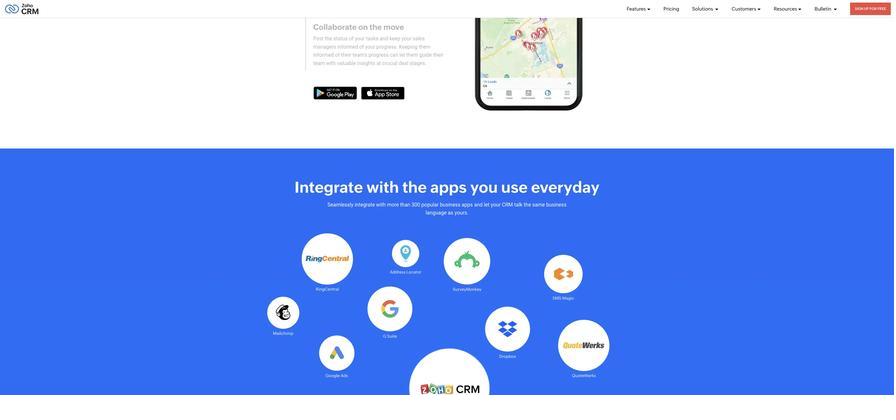 Task type: vqa. For each thing, say whether or not it's contained in the screenshot.
greg robinson icon
no



Task type: describe. For each thing, give the bounding box(es) containing it.
crm
[[502, 202, 513, 208]]

1 vertical spatial with
[[367, 179, 399, 197]]

sales
[[413, 36, 425, 42]]

more
[[387, 202, 399, 208]]

collaborate on the move
[[313, 23, 404, 31]]

up
[[865, 7, 869, 11]]

crucial
[[382, 60, 398, 66]]

team
[[313, 60, 325, 66]]

1 their from the left
[[341, 52, 351, 58]]

for
[[870, 7, 877, 11]]

yours.
[[455, 210, 469, 216]]

sign up for free link
[[851, 3, 891, 15]]

seamlessly
[[328, 202, 354, 208]]

1 vertical spatial informed
[[313, 52, 334, 58]]

popular
[[422, 202, 439, 208]]

valuable
[[337, 60, 356, 66]]

than
[[400, 202, 410, 208]]

your up keeping
[[402, 36, 412, 42]]

zoho crm logo image
[[5, 2, 39, 16]]

pricing
[[664, 6, 680, 11]]

solutions
[[692, 6, 714, 11]]

your inside "seamlessly integrate with more than 300 popular business apps and let your crm talk the same business language as yours."
[[491, 202, 501, 208]]

language
[[426, 210, 447, 216]]

customers
[[732, 6, 757, 11]]

let inside post the status of your tasks and keep your sales managers informed of your progress. keeping them informed of their team's progress can let them guide their team with valuable insights at crucial deal stages.
[[400, 52, 405, 58]]

and inside "seamlessly integrate with more than 300 popular business apps and let your crm talk the same business language as yours."
[[474, 202, 483, 208]]

300
[[412, 202, 420, 208]]

progress
[[369, 52, 389, 58]]

and inside post the status of your tasks and keep your sales managers informed of your progress. keeping them informed of their team's progress can let them guide their team with valuable insights at crucial deal stages.
[[380, 36, 388, 42]]

the up 300
[[403, 179, 427, 197]]

sign
[[855, 7, 864, 11]]

managers
[[313, 44, 336, 50]]

status
[[334, 36, 348, 42]]

with inside "seamlessly integrate with more than 300 popular business apps and let your crm talk the same business language as yours."
[[376, 202, 386, 208]]

integrate
[[295, 179, 363, 197]]

deal
[[399, 60, 409, 66]]

can
[[390, 52, 398, 58]]

1 horizontal spatial informed
[[338, 44, 358, 50]]

apps inside "seamlessly integrate with more than 300 popular business apps and let your crm talk the same business language as yours."
[[462, 202, 473, 208]]

talk
[[514, 202, 523, 208]]

solutions link
[[692, 0, 719, 18]]

the inside post the status of your tasks and keep your sales managers informed of your progress. keeping them informed of their team's progress can let them guide their team with valuable insights at crucial deal stages.
[[325, 36, 332, 42]]

everyday
[[531, 179, 600, 197]]

guide
[[420, 52, 432, 58]]



Task type: locate. For each thing, give the bounding box(es) containing it.
1 vertical spatial let
[[484, 202, 490, 208]]

1 horizontal spatial them
[[419, 44, 431, 50]]

0 horizontal spatial and
[[380, 36, 388, 42]]

the
[[370, 23, 382, 31], [325, 36, 332, 42], [403, 179, 427, 197], [524, 202, 531, 208]]

the up managers
[[325, 36, 332, 42]]

0 horizontal spatial of
[[335, 52, 340, 58]]

informed
[[338, 44, 358, 50], [313, 52, 334, 58]]

post
[[313, 36, 324, 42]]

1 business from the left
[[440, 202, 461, 208]]

2 their from the left
[[433, 52, 444, 58]]

0 vertical spatial and
[[380, 36, 388, 42]]

business right same
[[546, 202, 567, 208]]

their
[[341, 52, 351, 58], [433, 52, 444, 58]]

1 vertical spatial and
[[474, 202, 483, 208]]

bulletin
[[815, 6, 833, 11]]

move
[[384, 23, 404, 31]]

same
[[533, 202, 545, 208]]

stages.
[[410, 60, 427, 66]]

their right guide
[[433, 52, 444, 58]]

post the status of your tasks and keep your sales managers informed of your progress. keeping them informed of their team's progress can let them guide their team with valuable insights at crucial deal stages.
[[313, 36, 444, 66]]

1 horizontal spatial their
[[433, 52, 444, 58]]

the inside "seamlessly integrate with more than 300 popular business apps and let your crm talk the same business language as yours."
[[524, 202, 531, 208]]

apps up "seamlessly integrate with more than 300 popular business apps and let your crm talk the same business language as yours."
[[430, 179, 467, 197]]

of right status
[[349, 36, 354, 42]]

let
[[400, 52, 405, 58], [484, 202, 490, 208]]

insights
[[357, 60, 375, 66]]

2 vertical spatial of
[[335, 52, 340, 58]]

business up as at the right of the page
[[440, 202, 461, 208]]

let down you on the right of page
[[484, 202, 490, 208]]

pricing link
[[664, 0, 680, 18]]

0 vertical spatial let
[[400, 52, 405, 58]]

as
[[448, 210, 454, 216]]

let inside "seamlessly integrate with more than 300 popular business apps and let your crm talk the same business language as yours."
[[484, 202, 490, 208]]

free
[[878, 7, 887, 11]]

0 vertical spatial apps
[[430, 179, 467, 197]]

of up team's at the top left of page
[[359, 44, 364, 50]]

informed down managers
[[313, 52, 334, 58]]

with right team
[[326, 60, 336, 66]]

of
[[349, 36, 354, 42], [359, 44, 364, 50], [335, 52, 340, 58]]

0 horizontal spatial informed
[[313, 52, 334, 58]]

1 vertical spatial of
[[359, 44, 364, 50]]

your left crm
[[491, 202, 501, 208]]

and
[[380, 36, 388, 42], [474, 202, 483, 208]]

with inside post the status of your tasks and keep your sales managers informed of your progress. keeping them informed of their team's progress can let them guide their team with valuable insights at crucial deal stages.
[[326, 60, 336, 66]]

your down tasks
[[365, 44, 375, 50]]

let right can
[[400, 52, 405, 58]]

0 horizontal spatial their
[[341, 52, 351, 58]]

0 vertical spatial informed
[[338, 44, 358, 50]]

0 horizontal spatial them
[[407, 52, 418, 58]]

bulletin link
[[815, 0, 838, 18]]

keeping
[[399, 44, 418, 50]]

them down keeping
[[407, 52, 418, 58]]

the right the talk
[[524, 202, 531, 208]]

integrate with the apps you use everyday
[[295, 179, 600, 197]]

their up valuable
[[341, 52, 351, 58]]

of up valuable
[[335, 52, 340, 58]]

0 horizontal spatial let
[[400, 52, 405, 58]]

informed down status
[[338, 44, 358, 50]]

tasks
[[366, 36, 379, 42]]

business
[[440, 202, 461, 208], [546, 202, 567, 208]]

1 horizontal spatial and
[[474, 202, 483, 208]]

0 vertical spatial them
[[419, 44, 431, 50]]

apps
[[430, 179, 467, 197], [462, 202, 473, 208]]

you
[[470, 179, 498, 197]]

them up guide
[[419, 44, 431, 50]]

with left more
[[376, 202, 386, 208]]

check the most efficient sales route to navigate to your customer's location image
[[474, 0, 583, 111]]

0 vertical spatial with
[[326, 60, 336, 66]]

sign up for free
[[855, 7, 887, 11]]

and up progress.
[[380, 36, 388, 42]]

with up more
[[367, 179, 399, 197]]

progress.
[[377, 44, 398, 50]]

with
[[326, 60, 336, 66], [367, 179, 399, 197], [376, 202, 386, 208]]

keep
[[390, 36, 401, 42]]

and down you on the right of page
[[474, 202, 483, 208]]

1 horizontal spatial business
[[546, 202, 567, 208]]

integrate
[[355, 202, 375, 208]]

resources link
[[774, 0, 802, 18]]

your
[[355, 36, 365, 42], [402, 36, 412, 42], [365, 44, 375, 50], [491, 202, 501, 208]]

1 horizontal spatial let
[[484, 202, 490, 208]]

1 vertical spatial them
[[407, 52, 418, 58]]

0 horizontal spatial business
[[440, 202, 461, 208]]

the up tasks
[[370, 23, 382, 31]]

seamlessly integrate with more than 300 popular business apps and let your crm talk the same business language as yours.
[[328, 202, 567, 216]]

team's
[[353, 52, 367, 58]]

collaborate
[[313, 23, 357, 31]]

your down collaborate on the move
[[355, 36, 365, 42]]

use
[[501, 179, 528, 197]]

resources
[[774, 6, 797, 11]]

2 business from the left
[[546, 202, 567, 208]]

them
[[419, 44, 431, 50], [407, 52, 418, 58]]

1 horizontal spatial of
[[349, 36, 354, 42]]

2 vertical spatial with
[[376, 202, 386, 208]]

1 vertical spatial apps
[[462, 202, 473, 208]]

at
[[377, 60, 381, 66]]

0 vertical spatial of
[[349, 36, 354, 42]]

on
[[359, 23, 368, 31]]

2 horizontal spatial of
[[359, 44, 364, 50]]

features link
[[627, 0, 651, 18]]

features
[[627, 6, 646, 11]]

apps up yours.
[[462, 202, 473, 208]]



